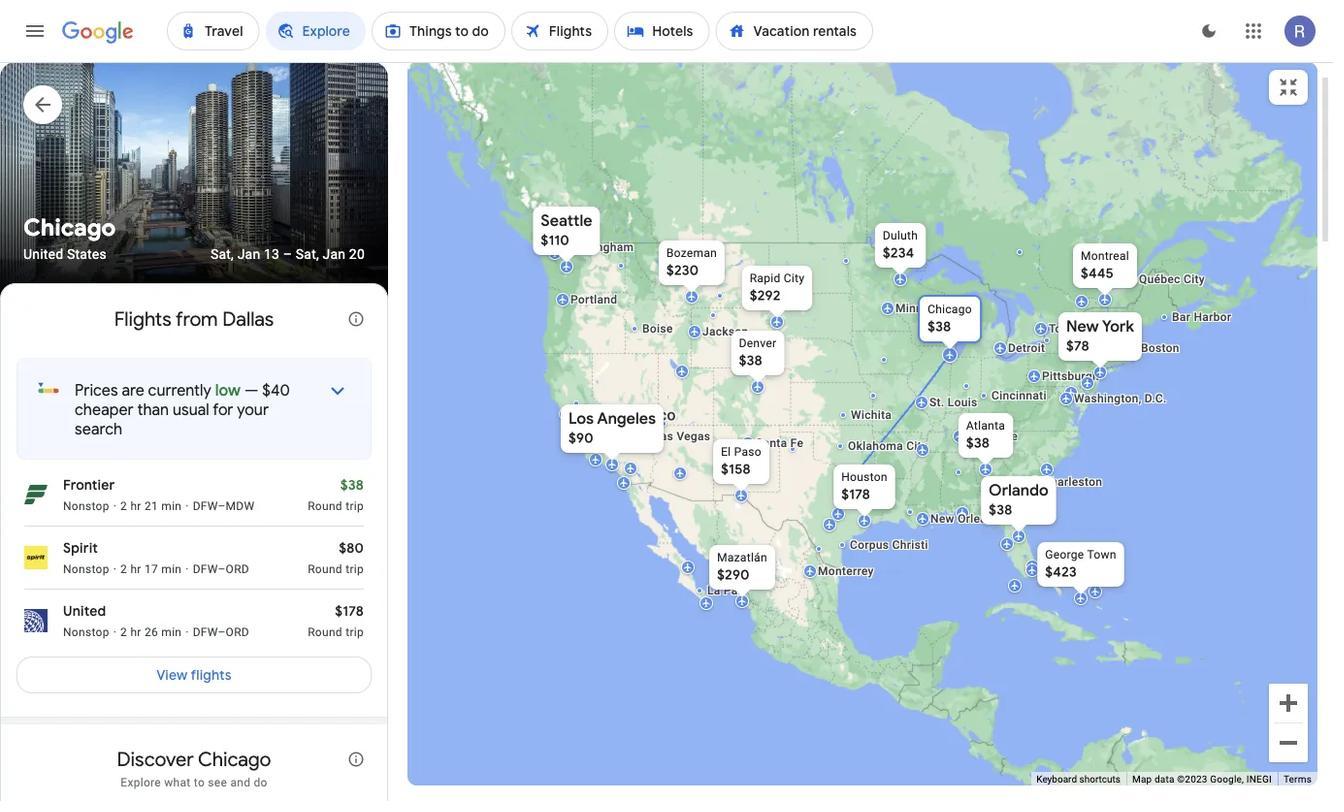 Task type: vqa. For each thing, say whether or not it's contained in the screenshot.
include
no



Task type: describe. For each thing, give the bounding box(es) containing it.
from
[[176, 307, 218, 331]]

el paso $158
[[721, 446, 762, 479]]

houston
[[842, 471, 888, 484]]

flights
[[114, 307, 172, 331]]

38 US dollars text field
[[967, 435, 990, 452]]

flights
[[191, 667, 232, 684]]

keyboard shortcuts
[[1037, 774, 1121, 786]]

explore
[[121, 776, 161, 790]]

dfw for frontier
[[193, 500, 218, 513]]

nonstop for united
[[63, 626, 109, 640]]

dfw for spirit
[[193, 563, 218, 576]]

ord for $80
[[226, 563, 249, 576]]

louis
[[948, 396, 978, 410]]

$38 for orlando
[[989, 502, 1013, 519]]

los
[[569, 409, 594, 429]]

$80
[[339, 540, 364, 557]]

québec city
[[1140, 273, 1206, 286]]

$38 for denver
[[739, 352, 763, 370]]

2 for spirit
[[120, 563, 127, 576]]

 image for frontier
[[113, 499, 117, 514]]

round for $80
[[308, 563, 343, 576]]

about these results image
[[333, 296, 380, 343]]

423 US dollars text field
[[1046, 564, 1077, 581]]

90 US dollars text field
[[569, 430, 594, 448]]

paso
[[735, 446, 762, 459]]

inegi
[[1247, 774, 1273, 786]]

and
[[230, 776, 251, 790]]

atlanta $38
[[967, 419, 1006, 452]]

denver $38
[[739, 337, 777, 370]]

united states
[[23, 246, 107, 262]]

change appearance image
[[1186, 8, 1233, 54]]

2 sat, from the left
[[296, 246, 319, 262]]

234 US dollars text field
[[883, 245, 915, 262]]

hr for united
[[130, 626, 141, 640]]

$38 inside $38 round trip
[[340, 476, 364, 494]]

are
[[122, 381, 144, 401]]

158 US dollars text field
[[721, 461, 751, 479]]

explore what to see and do
[[121, 776, 268, 790]]

—
[[245, 381, 259, 401]]

la paz
[[708, 584, 744, 598]]

– for $80
[[218, 563, 226, 576]]

united image
[[24, 609, 48, 633]]

chicago for chicago $38
[[928, 303, 973, 316]]

38 us dollars text field for denver $38
[[739, 352, 763, 370]]

rapid
[[750, 272, 781, 285]]

washington, d.c.
[[1075, 392, 1167, 406]]

ord for $178
[[226, 626, 249, 640]]

dfw – mdw
[[193, 500, 255, 513]]

low
[[215, 381, 241, 401]]

$178 round trip
[[308, 603, 364, 640]]

boston
[[1142, 342, 1180, 355]]

$78
[[1067, 338, 1090, 355]]

bellingham
[[573, 241, 634, 254]]

el
[[721, 446, 731, 459]]

san
[[575, 406, 602, 425]]

atlanta
[[967, 419, 1006, 433]]

©2023
[[1178, 774, 1208, 786]]

mazatlán $290
[[717, 551, 768, 584]]

rapid city $292
[[750, 272, 805, 305]]

mazatlán
[[717, 551, 768, 565]]

 image for spirit
[[113, 562, 117, 577]]

currently
[[148, 381, 212, 401]]

– right 13 at the top left of the page
[[283, 246, 292, 262]]

george
[[1046, 548, 1085, 562]]

$445
[[1081, 265, 1114, 282]]

navigate back image
[[23, 85, 62, 124]]

2 vertical spatial chicago
[[198, 747, 271, 772]]

230 US dollars text field
[[667, 262, 699, 280]]

2 hr 17 min
[[120, 563, 182, 576]]

montreal $445
[[1081, 249, 1130, 282]]

frontier
[[63, 476, 115, 494]]

wichita
[[851, 409, 892, 422]]

mdw
[[226, 500, 255, 513]]

dfw for united
[[193, 626, 218, 640]]

québec
[[1140, 273, 1181, 286]]

los angeles $90
[[569, 409, 656, 448]]

view flights
[[157, 667, 232, 684]]

washington,
[[1075, 392, 1142, 406]]

google,
[[1211, 774, 1245, 786]]

for
[[213, 400, 233, 420]]

– for $38
[[218, 500, 226, 513]]

charleston
[[1044, 476, 1103, 489]]

loading results progress bar
[[0, 62, 1334, 66]]

more details image
[[315, 368, 361, 414]]

terms link
[[1284, 774, 1312, 786]]

keyboard shortcuts button
[[1037, 773, 1121, 787]]

hr for frontier
[[130, 500, 141, 513]]

map region
[[179, 0, 1334, 802]]

— $40 cheaper than usual for your search
[[75, 381, 290, 440]]

shortcuts
[[1080, 774, 1121, 786]]

$90
[[569, 430, 594, 448]]

see
[[208, 776, 227, 790]]

terms
[[1284, 774, 1312, 786]]

178 US dollars text field
[[842, 486, 871, 504]]

miami
[[1041, 564, 1075, 578]]

orlando
[[989, 481, 1049, 501]]

santa fe
[[756, 437, 804, 450]]

about these results image
[[333, 737, 380, 783]]

english
[[85, 770, 131, 787]]

new for york
[[1067, 317, 1099, 337]]

38 us dollars text field for chicago $38
[[928, 318, 952, 336]]

english (united states)
[[85, 770, 230, 787]]

orlando $38
[[989, 481, 1049, 519]]

$38 for chicago
[[928, 318, 952, 336]]

round for $178
[[308, 626, 343, 640]]

21
[[145, 500, 158, 513]]

jackson
[[703, 325, 749, 339]]

$80 round trip
[[308, 540, 364, 576]]

santa
[[756, 437, 788, 450]]

bar harbor
[[1173, 311, 1232, 324]]

445 US dollars text field
[[1081, 265, 1114, 282]]

$292
[[750, 287, 781, 305]]

harbor
[[1194, 311, 1232, 324]]

spirit image
[[24, 546, 48, 570]]

round for $38
[[308, 500, 343, 513]]

town
[[1088, 548, 1117, 562]]



Task type: locate. For each thing, give the bounding box(es) containing it.
main menu image
[[23, 19, 47, 43]]

0 horizontal spatial new
[[931, 513, 955, 526]]

york
[[1103, 317, 1135, 337]]

min for spirit
[[161, 563, 182, 576]]

1 hr from the top
[[130, 500, 141, 513]]

new inside new york $78
[[1067, 317, 1099, 337]]

– right 21
[[218, 500, 226, 513]]

toronto
[[1049, 322, 1091, 336]]

0 horizontal spatial jan
[[237, 246, 260, 262]]

vegas
[[677, 430, 711, 444]]

nonstop down 'spirit'
[[63, 563, 109, 576]]

dfw – ord for $178
[[193, 626, 249, 640]]

2 horizontal spatial city
[[1184, 273, 1206, 286]]

$110
[[541, 232, 570, 249]]

$230
[[667, 262, 699, 280]]

0 vertical spatial dfw
[[193, 500, 218, 513]]

110 US dollars text field
[[541, 232, 570, 249]]

2 vertical spatial nonstop
[[63, 626, 109, 640]]

2 hr from the top
[[130, 563, 141, 576]]

spirit
[[63, 540, 98, 557]]

$290
[[717, 567, 750, 584]]

$38 down denver
[[739, 352, 763, 370]]

trip up $80
[[346, 500, 364, 513]]

38 US dollars text field
[[928, 318, 952, 336], [739, 352, 763, 370], [340, 476, 364, 494]]

0 vertical spatial round
[[308, 500, 343, 513]]

 image
[[113, 625, 117, 641]]

states
[[67, 246, 107, 262]]

2 for frontier
[[120, 500, 127, 513]]

min for frontier
[[161, 500, 182, 513]]

city for québec city
[[1184, 273, 1206, 286]]

1 vertical spatial hr
[[130, 563, 141, 576]]

monterrey
[[818, 565, 874, 579]]

corpus christi
[[850, 539, 929, 552]]

0 vertical spatial united
[[23, 246, 63, 262]]

keyboard
[[1037, 774, 1078, 786]]

2 vertical spatial hr
[[130, 626, 141, 640]]

2 horizontal spatial 38 us dollars text field
[[928, 318, 952, 336]]

2 dfw from the top
[[193, 563, 218, 576]]

jan left 13 at the top left of the page
[[237, 246, 260, 262]]

trip
[[346, 500, 364, 513], [346, 563, 364, 576], [346, 626, 364, 640]]

2 vertical spatial min
[[161, 626, 182, 640]]

2 vertical spatial dfw
[[193, 626, 218, 640]]

duluth $234
[[883, 229, 918, 262]]

1 vertical spatial $178
[[335, 603, 364, 620]]

$234
[[883, 245, 915, 262]]

 image down 'frontier'
[[113, 499, 117, 514]]

1 min from the top
[[161, 500, 182, 513]]

–
[[283, 246, 292, 262], [218, 500, 226, 513], [218, 563, 226, 576], [218, 626, 226, 640]]

0 vertical spatial ord
[[226, 563, 249, 576]]

3 dfw from the top
[[193, 626, 218, 640]]

new york $78
[[1067, 317, 1135, 355]]

292 US dollars text field
[[750, 287, 781, 305]]

1 horizontal spatial 38 us dollars text field
[[739, 352, 763, 370]]

dfw – ord for $80
[[193, 563, 249, 576]]

to
[[194, 776, 205, 790]]

38 us dollars text field down denver
[[739, 352, 763, 370]]

$178 down "$80 round trip" on the left of the page
[[335, 603, 364, 620]]

2 jan from the left
[[323, 246, 346, 262]]

0 horizontal spatial sat,
[[211, 246, 234, 262]]

$178 down houston
[[842, 486, 871, 504]]

trip for $80
[[346, 563, 364, 576]]

city for rapid city $292
[[784, 272, 805, 285]]

2 dfw – ord from the top
[[193, 626, 249, 640]]

dfw left mdw
[[193, 500, 218, 513]]

new orleans
[[931, 513, 1000, 526]]

$38 for atlanta
[[967, 435, 990, 452]]

dfw
[[193, 500, 218, 513], [193, 563, 218, 576], [193, 626, 218, 640]]

$38 inside atlanta $38
[[967, 435, 990, 452]]

round down $178 text box
[[308, 626, 343, 640]]

nonstop for frontier
[[63, 500, 109, 513]]

dfw – ord up flights
[[193, 626, 249, 640]]

ord
[[226, 563, 249, 576], [226, 626, 249, 640]]

$178 inside $178 round trip
[[335, 603, 364, 620]]

orleans
[[958, 513, 1000, 526]]

0 vertical spatial 38 us dollars text field
[[928, 318, 952, 336]]

united left states
[[23, 246, 63, 262]]

houston $178
[[842, 471, 888, 504]]

your
[[237, 400, 269, 420]]

map data ©2023 google, inegi
[[1133, 774, 1273, 786]]

new left orleans
[[931, 513, 955, 526]]

las
[[654, 430, 674, 444]]

data
[[1155, 774, 1175, 786]]

min
[[161, 500, 182, 513], [161, 563, 182, 576], [161, 626, 182, 640]]

0 vertical spatial  image
[[113, 499, 117, 514]]

min right the 26
[[161, 626, 182, 640]]

1 horizontal spatial new
[[1067, 317, 1099, 337]]

new up $78 text box
[[1067, 317, 1099, 337]]

1 ord from the top
[[226, 563, 249, 576]]

$38 down atlanta
[[967, 435, 990, 452]]

round inside "$80 round trip"
[[308, 563, 343, 576]]

13
[[264, 246, 280, 262]]

1 vertical spatial min
[[161, 563, 182, 576]]

frontier image
[[24, 483, 48, 507]]

0 horizontal spatial $178
[[335, 603, 364, 620]]

80 US dollars text field
[[339, 540, 364, 557]]

usual
[[173, 400, 209, 420]]

ord up flights
[[226, 626, 249, 640]]

2 left 17
[[120, 563, 127, 576]]

3 trip from the top
[[346, 626, 364, 640]]

1 2 from the top
[[120, 500, 127, 513]]

20
[[349, 246, 365, 262]]

jan
[[237, 246, 260, 262], [323, 246, 346, 262]]

nonstop for spirit
[[63, 563, 109, 576]]

prices are currently low
[[75, 381, 241, 401]]

la
[[708, 584, 721, 598]]

0 horizontal spatial city
[[784, 272, 805, 285]]

1 trip from the top
[[346, 500, 364, 513]]

$38 inside denver $38
[[739, 352, 763, 370]]

city for oklahoma city
[[907, 440, 928, 453]]

cheaper
[[75, 400, 134, 420]]

1 vertical spatial  image
[[113, 562, 117, 577]]

0 horizontal spatial chicago
[[23, 213, 116, 242]]

montreal
[[1081, 249, 1130, 263]]

round inside $38 round trip
[[308, 500, 343, 513]]

2 vertical spatial 38 us dollars text field
[[340, 476, 364, 494]]

1  image from the top
[[113, 499, 117, 514]]

trip down 80 us dollars text box at the bottom of the page
[[346, 563, 364, 576]]

trip inside $178 round trip
[[346, 626, 364, 640]]

0 vertical spatial dfw – ord
[[193, 563, 249, 576]]

trip down $178 text box
[[346, 626, 364, 640]]

$158
[[721, 461, 751, 479]]

$38 inside orlando $38
[[989, 502, 1013, 519]]

english (united states) button
[[48, 763, 245, 794]]

2 vertical spatial round
[[308, 626, 343, 640]]

christi
[[893, 539, 929, 552]]

portland
[[571, 293, 618, 307]]

discover
[[117, 747, 194, 772]]

cincinnati
[[992, 389, 1047, 403]]

united right united image
[[63, 603, 106, 620]]

what
[[164, 776, 191, 790]]

city right rapid
[[784, 272, 805, 285]]

$38 inside 'chicago $38'
[[928, 318, 952, 336]]

0 vertical spatial 2
[[120, 500, 127, 513]]

trip for $178
[[346, 626, 364, 640]]

sat,
[[211, 246, 234, 262], [296, 246, 319, 262]]

0 vertical spatial min
[[161, 500, 182, 513]]

 image
[[113, 499, 117, 514], [113, 562, 117, 577]]

1 dfw – ord from the top
[[193, 563, 249, 576]]

0 vertical spatial trip
[[346, 500, 364, 513]]

38 us dollars text field down minneapolis
[[928, 318, 952, 336]]

denver
[[739, 337, 777, 350]]

1 jan from the left
[[237, 246, 260, 262]]

2 hr 26 min
[[120, 626, 182, 640]]

2 left 21
[[120, 500, 127, 513]]

min for united
[[161, 626, 182, 640]]

0 vertical spatial nonstop
[[63, 500, 109, 513]]

hr left 21
[[130, 500, 141, 513]]

corpus
[[850, 539, 889, 552]]

3 hr from the top
[[130, 626, 141, 640]]

1 nonstop from the top
[[63, 500, 109, 513]]

2 horizontal spatial chicago
[[928, 303, 973, 316]]

2 vertical spatial trip
[[346, 626, 364, 640]]

jan left 20
[[323, 246, 346, 262]]

$38 up $80
[[340, 476, 364, 494]]

290 US dollars text field
[[717, 567, 750, 584]]

178 US dollars text field
[[335, 603, 364, 620]]

0 vertical spatial new
[[1067, 317, 1099, 337]]

1 vertical spatial united
[[63, 603, 106, 620]]

1 vertical spatial dfw – ord
[[193, 626, 249, 640]]

1 horizontal spatial sat,
[[296, 246, 319, 262]]

1 vertical spatial nonstop
[[63, 563, 109, 576]]

hr for spirit
[[130, 563, 141, 576]]

states)
[[184, 770, 230, 787]]

2 round from the top
[[308, 563, 343, 576]]

$38
[[928, 318, 952, 336], [739, 352, 763, 370], [967, 435, 990, 452], [340, 476, 364, 494], [989, 502, 1013, 519]]

2 min from the top
[[161, 563, 182, 576]]

1 dfw from the top
[[193, 500, 218, 513]]

min right 17
[[161, 563, 182, 576]]

round inside $178 round trip
[[308, 626, 343, 640]]

1 vertical spatial trip
[[346, 563, 364, 576]]

united for united
[[63, 603, 106, 620]]

city right the oklahoma
[[907, 440, 928, 453]]

3 round from the top
[[308, 626, 343, 640]]

trip for $38
[[346, 500, 364, 513]]

2 vertical spatial 2
[[120, 626, 127, 640]]

$40
[[262, 381, 290, 401]]

0 vertical spatial chicago
[[23, 213, 116, 242]]

2  image from the top
[[113, 562, 117, 577]]

3 nonstop from the top
[[63, 626, 109, 640]]

0 vertical spatial $178
[[842, 486, 871, 504]]

min right 21
[[161, 500, 182, 513]]

hr left the 26
[[130, 626, 141, 640]]

1 vertical spatial 2
[[120, 563, 127, 576]]

oklahoma
[[848, 440, 904, 453]]

sat, left 13 at the top left of the page
[[211, 246, 234, 262]]

city inside rapid city $292
[[784, 272, 805, 285]]

– for $178
[[218, 626, 226, 640]]

seattle $110
[[541, 211, 593, 249]]

78 US dollars text field
[[1067, 338, 1090, 355]]

1 horizontal spatial chicago
[[198, 747, 271, 772]]

2 2 from the top
[[120, 563, 127, 576]]

dfw right 17
[[193, 563, 218, 576]]

bar
[[1173, 311, 1191, 324]]

bozeman
[[667, 247, 717, 260]]

discover chicago
[[117, 747, 271, 772]]

$38 down the orlando
[[989, 502, 1013, 519]]

3 min from the top
[[161, 626, 182, 640]]

ord down mdw
[[226, 563, 249, 576]]

city
[[784, 272, 805, 285], [1184, 273, 1206, 286], [907, 440, 928, 453]]

nonstop down 'frontier'
[[63, 500, 109, 513]]

2 trip from the top
[[346, 563, 364, 576]]

round down $80
[[308, 563, 343, 576]]

las vegas
[[654, 430, 711, 444]]

nonstop
[[63, 500, 109, 513], [63, 563, 109, 576], [63, 626, 109, 640]]

2 left the 26
[[120, 626, 127, 640]]

fe
[[791, 437, 804, 450]]

(united
[[134, 770, 181, 787]]

1 vertical spatial chicago
[[928, 303, 973, 316]]

detroit
[[1009, 342, 1046, 355]]

dfw – ord down dfw – mdw
[[193, 563, 249, 576]]

$38 down minneapolis
[[928, 318, 952, 336]]

1 horizontal spatial $178
[[842, 486, 871, 504]]

round up 80 us dollars text box at the bottom of the page
[[308, 500, 343, 513]]

$38 round trip
[[308, 476, 364, 513]]

$423
[[1046, 564, 1077, 581]]

38 us dollars text field up $80
[[340, 476, 364, 494]]

duluth
[[883, 229, 918, 243]]

oklahoma city
[[848, 440, 928, 453]]

chicago for chicago
[[23, 213, 116, 242]]

paz
[[724, 584, 744, 598]]

prices
[[75, 381, 118, 401]]

search
[[75, 420, 122, 440]]

1 round from the top
[[308, 500, 343, 513]]

seattle
[[541, 211, 593, 231]]

1 vertical spatial new
[[931, 513, 955, 526]]

38 US dollars text field
[[989, 502, 1013, 519]]

$178 inside the houston $178
[[842, 486, 871, 504]]

trip inside $38 round trip
[[346, 500, 364, 513]]

1 vertical spatial dfw
[[193, 563, 218, 576]]

1 vertical spatial round
[[308, 563, 343, 576]]

– up flights
[[218, 626, 226, 640]]

d.c.
[[1145, 392, 1167, 406]]

1 sat, from the left
[[211, 246, 234, 262]]

view smaller map image
[[1277, 76, 1301, 99]]

1 vertical spatial ord
[[226, 626, 249, 640]]

sat, right 13 at the top left of the page
[[296, 246, 319, 262]]

trip inside "$80 round trip"
[[346, 563, 364, 576]]

1 horizontal spatial jan
[[323, 246, 346, 262]]

 image left 2 hr 17 min
[[113, 562, 117, 577]]

city right québec
[[1184, 273, 1206, 286]]

0 horizontal spatial 38 us dollars text field
[[340, 476, 364, 494]]

nonstop right united image
[[63, 626, 109, 640]]

2 nonstop from the top
[[63, 563, 109, 576]]

1 horizontal spatial city
[[907, 440, 928, 453]]

1 vertical spatial 38 us dollars text field
[[739, 352, 763, 370]]

hr left 17
[[130, 563, 141, 576]]

dfw up flights
[[193, 626, 218, 640]]

– down dfw – mdw
[[218, 563, 226, 576]]

chicago inside map region
[[928, 303, 973, 316]]

new for orleans
[[931, 513, 955, 526]]

2 ord from the top
[[226, 626, 249, 640]]

united for united states
[[23, 246, 63, 262]]

0 vertical spatial hr
[[130, 500, 141, 513]]

2 for united
[[120, 626, 127, 640]]

3 2 from the top
[[120, 626, 127, 640]]



